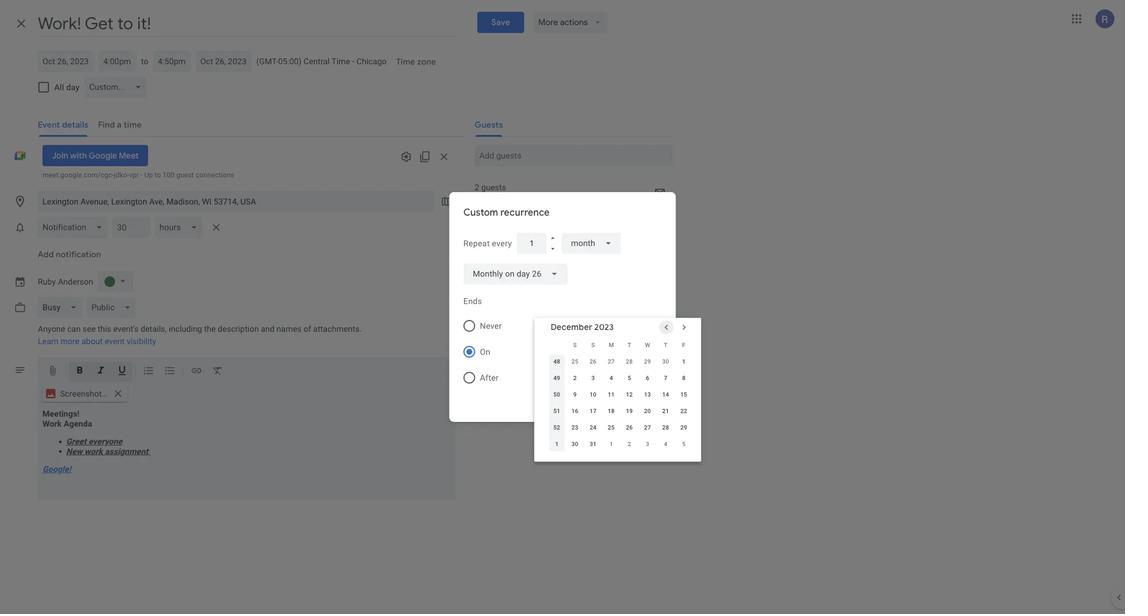 Task type: locate. For each thing, give the bounding box(es) containing it.
remove formatting image
[[212, 365, 224, 379]]

28 element
[[659, 421, 673, 435]]

25 right 48
[[572, 359, 579, 366]]

0 vertical spatial 5
[[628, 375, 631, 382]]

12 element
[[623, 388, 637, 402]]

formatting options toolbar
[[38, 358, 456, 386]]

ruby inside tree item
[[498, 210, 517, 220]]

30 up '7'
[[662, 359, 669, 366]]

28 right november 27 element
[[626, 359, 633, 366]]

assignment
[[105, 447, 148, 457]]

row group inside the december 2023 "grid"
[[548, 354, 693, 453]]

25 inside 25 element
[[608, 425, 615, 432]]

2 row from the top
[[548, 354, 693, 370]]

25 inside november 25 element
[[572, 359, 579, 366]]

0 horizontal spatial ruby anderson
[[38, 277, 93, 287]]

2 t from the left
[[664, 342, 668, 349]]

notification
[[56, 250, 101, 260]]

0 vertical spatial 3
[[592, 375, 595, 382]]

guest right 100
[[176, 171, 194, 179]]

time inside button
[[396, 57, 415, 67]]

5 down 29 element
[[682, 441, 686, 448]]

t
[[628, 342, 631, 349], [664, 342, 668, 349]]

greet everyone new work assignment
[[66, 437, 150, 457]]

others
[[517, 326, 541, 336]]

1 horizontal spatial 27
[[644, 425, 651, 432]]

2 down november 25 element
[[573, 375, 577, 382]]

s up november 25 element
[[573, 342, 577, 349]]

see guest list
[[495, 344, 545, 354]]

column header
[[548, 337, 566, 354]]

s up november 26 element
[[592, 342, 595, 349]]

permissions
[[498, 291, 543, 300]]

27 down the m
[[608, 359, 615, 366]]

ruby down awaiting
[[498, 210, 517, 220]]

event up others
[[523, 308, 543, 318]]

1 horizontal spatial ruby
[[498, 210, 517, 220]]

bulleted list image
[[164, 365, 176, 379]]

0 vertical spatial guest
[[176, 171, 194, 179]]

agenda
[[64, 419, 92, 429]]

insert link image
[[191, 365, 202, 379]]

1 horizontal spatial time
[[396, 57, 415, 67]]

december 2023 option group
[[459, 313, 701, 462]]

3 row from the top
[[548, 370, 693, 387]]

26 element
[[623, 421, 637, 435]]

january 1 element
[[604, 438, 619, 452]]

ruby anderson down add notification
[[38, 277, 93, 287]]

28 for 28 element
[[662, 425, 669, 432]]

italic image
[[95, 365, 107, 379]]

event's
[[113, 325, 139, 334]]

27
[[608, 359, 615, 366], [644, 425, 651, 432]]

1 t from the left
[[628, 342, 631, 349]]

1 horizontal spatial 30
[[662, 359, 669, 366]]

1 down 25 element
[[610, 441, 613, 448]]

0 horizontal spatial ruby
[[38, 277, 56, 287]]

t up november 30 element
[[664, 342, 668, 349]]

numbered list image
[[143, 365, 155, 379]]

0 vertical spatial 26
[[590, 359, 597, 366]]

visibility
[[127, 337, 156, 347]]

time left zone
[[396, 57, 415, 67]]

row group
[[548, 354, 693, 453]]

6 row from the top
[[548, 420, 693, 436]]

21 element
[[659, 405, 673, 419]]

0 horizontal spatial anderson
[[58, 277, 93, 287]]

1 vertical spatial 3
[[646, 441, 650, 448]]

31 element
[[586, 438, 600, 452]]

3 down 27 element
[[646, 441, 650, 448]]

0 horizontal spatial 28
[[626, 359, 633, 366]]

1 down '52'
[[555, 441, 559, 448]]

0 vertical spatial ruby
[[498, 210, 517, 220]]

group
[[465, 287, 673, 358]]

google
[[89, 150, 117, 161]]

anderson
[[519, 210, 554, 220], [58, 277, 93, 287]]

to
[[141, 56, 148, 66], [155, 171, 161, 179]]

·
[[141, 171, 143, 179]]

ruby
[[498, 210, 517, 220], [38, 277, 56, 287]]

22 element
[[677, 405, 691, 419]]

26
[[590, 359, 597, 366], [626, 425, 633, 432]]

1 horizontal spatial 26
[[626, 425, 633, 432]]

2 down 26 element
[[628, 441, 631, 448]]

t up november 28 'element'
[[628, 342, 631, 349]]

0 vertical spatial 29
[[644, 359, 651, 366]]

29 element
[[677, 421, 691, 435]]

awaiting
[[481, 195, 507, 203]]

1 vertical spatial 2
[[573, 375, 577, 382]]

5 row from the top
[[548, 403, 693, 420]]

0 horizontal spatial t
[[628, 342, 631, 349]]

30 element
[[568, 438, 582, 452]]

23
[[572, 425, 579, 432]]

1 vertical spatial ruby
[[38, 277, 56, 287]]

30 for november 30 element
[[662, 359, 669, 366]]

1 horizontal spatial ruby anderson
[[498, 210, 554, 220]]

2
[[475, 183, 479, 192], [573, 375, 577, 382], [628, 441, 631, 448]]

25 down 18
[[608, 425, 615, 432]]

27 down 20
[[644, 425, 651, 432]]

cancel button
[[591, 393, 629, 421]]

1 vertical spatial guest
[[511, 344, 532, 354]]

17
[[590, 408, 597, 415]]

junececi7@gmail.com tree item
[[465, 233, 673, 251]]

0 horizontal spatial 3
[[592, 375, 595, 382]]

0 vertical spatial 25
[[572, 359, 579, 366]]

30
[[662, 359, 669, 366], [572, 441, 579, 448]]

jdko-
[[114, 171, 129, 179]]

details,
[[141, 325, 167, 334]]

0 horizontal spatial 30
[[572, 441, 579, 448]]

0 horizontal spatial event
[[105, 337, 125, 347]]

(gmt-
[[256, 56, 278, 66]]

repeat every
[[464, 239, 512, 248]]

1 vertical spatial 26
[[626, 425, 633, 432]]

4 down 28 element
[[664, 441, 668, 448]]

7
[[664, 375, 668, 382]]

29 up 6 at bottom right
[[644, 359, 651, 366]]

0 horizontal spatial 26
[[590, 359, 597, 366]]

more
[[60, 337, 80, 347]]

1 vertical spatial 30
[[572, 441, 579, 448]]

11 element
[[604, 388, 619, 402]]

0 horizontal spatial s
[[573, 342, 577, 349]]

time left the -
[[332, 56, 350, 66]]

Description text field
[[38, 410, 456, 498]]

vpr
[[129, 171, 139, 179]]

16 element
[[568, 405, 582, 419]]

7 row from the top
[[548, 436, 693, 453]]

every
[[492, 239, 512, 248]]

work
[[85, 447, 103, 457]]

25
[[572, 359, 579, 366], [608, 425, 615, 432]]

0 horizontal spatial 27
[[608, 359, 615, 366]]

29 down the 22
[[681, 425, 688, 432]]

1 horizontal spatial 29
[[681, 425, 688, 432]]

1 horizontal spatial 28
[[662, 425, 669, 432]]

row containing 1
[[548, 436, 693, 453]]

1 up "custom"
[[475, 195, 479, 203]]

14 element
[[659, 388, 673, 402]]

1 horizontal spatial guest
[[511, 344, 532, 354]]

4 row from the top
[[548, 387, 693, 403]]

anderson up the junececi7@gmail.com
[[519, 210, 554, 220]]

None field
[[562, 233, 621, 254], [464, 264, 568, 285], [562, 233, 621, 254], [464, 264, 568, 285]]

1
[[475, 195, 479, 203], [682, 359, 686, 366], [555, 441, 559, 448], [610, 441, 613, 448]]

the
[[204, 325, 216, 334]]

2 left guests
[[475, 183, 479, 192]]

28
[[626, 359, 633, 366], [662, 425, 669, 432]]

25 for 25 element
[[608, 425, 615, 432]]

done button
[[634, 393, 671, 421]]

0 vertical spatial 27
[[608, 359, 615, 366]]

modify event
[[495, 308, 543, 318]]

0 vertical spatial 2
[[475, 183, 479, 192]]

2 inside 2 guests 1 awaiting
[[475, 183, 479, 192]]

26 for 26 element
[[626, 425, 633, 432]]

january 2 element
[[623, 438, 637, 452]]

0 horizontal spatial 2
[[475, 183, 479, 192]]

time
[[332, 56, 350, 66], [396, 57, 415, 67]]

0 vertical spatial 4
[[610, 375, 613, 382]]

19 element
[[623, 405, 637, 419]]

1 horizontal spatial to
[[155, 171, 161, 179]]

1 inside the january 1 element
[[610, 441, 613, 448]]

with
[[70, 150, 87, 161]]

day
[[66, 82, 80, 92]]

event
[[523, 308, 543, 318], [105, 337, 125, 347]]

4 down november 27 element
[[610, 375, 613, 382]]

1 horizontal spatial t
[[664, 342, 668, 349]]

27 element
[[641, 421, 655, 435]]

connections
[[196, 171, 234, 179]]

1 vertical spatial anderson
[[58, 277, 93, 287]]

9
[[573, 392, 577, 399]]

0 vertical spatial 28
[[626, 359, 633, 366]]

add notification
[[38, 250, 101, 260]]

0 vertical spatial 30
[[662, 359, 669, 366]]

0 horizontal spatial 5
[[628, 375, 631, 382]]

row containing 49
[[548, 370, 693, 387]]

1 horizontal spatial 25
[[608, 425, 615, 432]]

0 horizontal spatial 25
[[572, 359, 579, 366]]

can
[[67, 325, 81, 334]]

1 s from the left
[[573, 342, 577, 349]]

28 inside 'element'
[[626, 359, 633, 366]]

november 26 element
[[586, 355, 600, 369]]

26 right november 25 element
[[590, 359, 597, 366]]

Occurrence count number field
[[544, 368, 560, 389]]

27 for 27 element
[[644, 425, 651, 432]]

1 row from the top
[[548, 337, 693, 354]]

invite
[[495, 326, 515, 336]]

event inside anyone can see this event's details, including the description and names of attachments. learn more about event visibility
[[105, 337, 125, 347]]

1 horizontal spatial 5
[[682, 441, 686, 448]]

29 for november 29 element
[[644, 359, 651, 366]]

1 vertical spatial to
[[155, 171, 161, 179]]

recurrence
[[501, 207, 550, 219]]

0 vertical spatial to
[[141, 56, 148, 66]]

1 vertical spatial 4
[[664, 441, 668, 448]]

3 down november 26 element
[[592, 375, 595, 382]]

custom recurrence dialog
[[449, 192, 701, 462]]

1 horizontal spatial 2
[[573, 375, 577, 382]]

anderson down notification
[[58, 277, 93, 287]]

22
[[681, 408, 688, 415]]

0 vertical spatial event
[[523, 308, 543, 318]]

event down this
[[105, 337, 125, 347]]

12
[[626, 392, 633, 399]]

never
[[480, 321, 502, 331]]

november 25 element
[[568, 355, 582, 369]]

row group containing 48
[[548, 354, 693, 453]]

2 horizontal spatial 2
[[628, 441, 631, 448]]

join with google meet
[[52, 150, 139, 161]]

1 vertical spatial 29
[[681, 425, 688, 432]]

1 vertical spatial 25
[[608, 425, 615, 432]]

ruby anderson, organizer tree item
[[465, 208, 673, 233]]

5 down november 28 'element'
[[628, 375, 631, 382]]

row containing 52
[[548, 420, 693, 436]]

ruby down add
[[38, 277, 56, 287]]

guest left list
[[511, 344, 532, 354]]

Months to repeat number field
[[526, 233, 537, 254]]

28 down 21
[[662, 425, 669, 432]]

row containing s
[[548, 337, 693, 354]]

ruby anderson up months to repeat number field
[[498, 210, 554, 220]]

0 vertical spatial ruby anderson
[[498, 210, 554, 220]]

6
[[646, 375, 650, 382]]

1 vertical spatial event
[[105, 337, 125, 347]]

4
[[610, 375, 613, 382], [664, 441, 668, 448]]

28 for november 28 'element'
[[626, 359, 633, 366]]

1 vertical spatial 27
[[644, 425, 651, 432]]

0 horizontal spatial to
[[141, 56, 148, 66]]

1 horizontal spatial anderson
[[519, 210, 554, 220]]

1 horizontal spatial s
[[592, 342, 595, 349]]

row
[[548, 337, 693, 354], [548, 354, 693, 370], [548, 370, 693, 387], [548, 387, 693, 403], [548, 403, 693, 420], [548, 420, 693, 436], [548, 436, 693, 453]]

30 down 23
[[572, 441, 579, 448]]

0 vertical spatial anderson
[[519, 210, 554, 220]]

18 element
[[604, 405, 619, 419]]

2 vertical spatial 2
[[628, 441, 631, 448]]

3
[[592, 375, 595, 382], [646, 441, 650, 448]]

26 down '19'
[[626, 425, 633, 432]]

49
[[554, 375, 561, 382]]

Date on which the recurrence ends text field
[[544, 342, 591, 363]]

guest
[[176, 171, 194, 179], [511, 344, 532, 354]]

1 vertical spatial 28
[[662, 425, 669, 432]]

25 element
[[604, 421, 619, 435]]

0 horizontal spatial 29
[[644, 359, 651, 366]]



Task type: describe. For each thing, give the bounding box(es) containing it.
modify
[[495, 308, 521, 318]]

23 element
[[568, 421, 582, 435]]

bold image
[[74, 365, 86, 379]]

column header inside the december 2023 "grid"
[[548, 337, 566, 354]]

w
[[645, 342, 650, 349]]

2 guests 1 awaiting
[[475, 183, 507, 203]]

of
[[304, 325, 311, 334]]

time zone button
[[391, 51, 441, 73]]

1 up 8
[[682, 359, 686, 366]]

list
[[534, 344, 545, 354]]

15
[[681, 392, 688, 399]]

time zone
[[396, 57, 436, 67]]

anyone can see this event's details, including the description and names of attachments. learn more about event visibility
[[38, 325, 362, 347]]

save
[[492, 17, 510, 28]]

1 vertical spatial 5
[[682, 441, 686, 448]]

on
[[480, 347, 491, 357]]

done
[[642, 402, 663, 413]]

16
[[572, 408, 579, 415]]

2 s from the left
[[592, 342, 595, 349]]

31
[[590, 441, 597, 448]]

m
[[609, 342, 614, 349]]

all
[[54, 82, 64, 92]]

custom
[[464, 207, 498, 219]]

central
[[304, 56, 330, 66]]

this
[[98, 325, 111, 334]]

november 28 element
[[623, 355, 637, 369]]

05:00)
[[278, 56, 302, 66]]

50
[[554, 392, 561, 399]]

1 vertical spatial ruby anderson
[[38, 277, 93, 287]]

add
[[38, 250, 54, 260]]

15 element
[[677, 388, 691, 402]]

add notification button
[[33, 244, 106, 266]]

and
[[261, 325, 275, 334]]

meet.google.com/cgc-jdko-vpr · up to 100 guest connections
[[42, 171, 234, 179]]

Hours in advance for notification number field
[[117, 217, 145, 238]]

after
[[480, 373, 499, 383]]

row containing 50
[[548, 387, 693, 403]]

anderson inside tree item
[[519, 210, 554, 220]]

anyone
[[38, 325, 65, 334]]

chicago
[[357, 56, 387, 66]]

26 for november 26 element
[[590, 359, 597, 366]]

january 3 element
[[641, 438, 655, 452]]

november 30 element
[[659, 355, 673, 369]]

november 27 element
[[604, 355, 619, 369]]

8
[[682, 375, 686, 382]]

1 horizontal spatial 4
[[664, 441, 668, 448]]

work
[[42, 419, 62, 429]]

48
[[554, 359, 561, 366]]

junececi7@gmail.com
[[498, 237, 580, 247]]

row containing 51
[[548, 403, 693, 420]]

51
[[554, 408, 561, 415]]

2 inside 'element'
[[628, 441, 631, 448]]

group containing guest permissions
[[465, 287, 673, 358]]

52
[[554, 425, 561, 432]]

10 element
[[586, 388, 600, 402]]

2023
[[595, 323, 614, 333]]

11
[[608, 392, 615, 399]]

zone
[[417, 57, 436, 67]]

100
[[163, 171, 175, 179]]

see
[[495, 344, 509, 354]]

about
[[82, 337, 103, 347]]

1 horizontal spatial 3
[[646, 441, 650, 448]]

guest
[[475, 291, 496, 300]]

19
[[626, 408, 633, 415]]

20 element
[[641, 405, 655, 419]]

-
[[352, 56, 355, 66]]

10
[[590, 392, 597, 399]]

13 element
[[641, 388, 655, 402]]

learn
[[38, 337, 58, 347]]

google! link
[[42, 465, 71, 475]]

29 for 29 element
[[681, 425, 688, 432]]

google!
[[42, 465, 71, 475]]

january 4 element
[[659, 438, 673, 452]]

0 horizontal spatial time
[[332, 56, 350, 66]]

f
[[682, 342, 686, 349]]

Title text field
[[38, 11, 459, 37]]

guests invited to this event. tree
[[465, 208, 673, 251]]

1 inside 2 guests 1 awaiting
[[475, 195, 479, 203]]

join with google meet link
[[42, 145, 148, 166]]

13
[[644, 392, 651, 399]]

join
[[52, 150, 68, 161]]

november 29 element
[[641, 355, 655, 369]]

guest permissions
[[475, 291, 543, 300]]

december 2023 grid
[[546, 337, 693, 453]]

0 horizontal spatial 4
[[610, 375, 613, 382]]

greet
[[66, 437, 86, 447]]

27 for november 27 element
[[608, 359, 615, 366]]

description
[[218, 325, 259, 334]]

17 element
[[586, 405, 600, 419]]

new
[[66, 447, 82, 457]]

guests
[[481, 183, 506, 192]]

ruby anderson inside tree item
[[498, 210, 554, 220]]

1 horizontal spatial event
[[523, 308, 543, 318]]

20
[[644, 408, 651, 415]]

meet.google.com/cgc-
[[42, 171, 114, 179]]

24
[[590, 425, 597, 432]]

24 element
[[586, 421, 600, 435]]

25 for november 25 element
[[572, 359, 579, 366]]

30 hours before element
[[38, 215, 226, 241]]

30 for the 30 element
[[572, 441, 579, 448]]

repeat
[[464, 239, 490, 248]]

0 horizontal spatial guest
[[176, 171, 194, 179]]

underline image
[[116, 365, 128, 379]]

21
[[662, 408, 669, 415]]

everyone
[[88, 437, 122, 447]]

cancel
[[596, 402, 623, 413]]

row containing 48
[[548, 354, 693, 370]]

ends
[[464, 297, 482, 306]]

14
[[662, 392, 669, 399]]

all day
[[54, 82, 80, 92]]

attachments.
[[313, 325, 362, 334]]

meetings! work agenda
[[42, 410, 92, 429]]

guest inside group
[[511, 344, 532, 354]]

meet
[[119, 150, 139, 161]]

see
[[83, 325, 96, 334]]

january 5 element
[[677, 438, 691, 452]]

meetings!
[[42, 410, 79, 419]]

up
[[144, 171, 153, 179]]

names
[[277, 325, 302, 334]]



Task type: vqa. For each thing, say whether or not it's contained in the screenshot.


